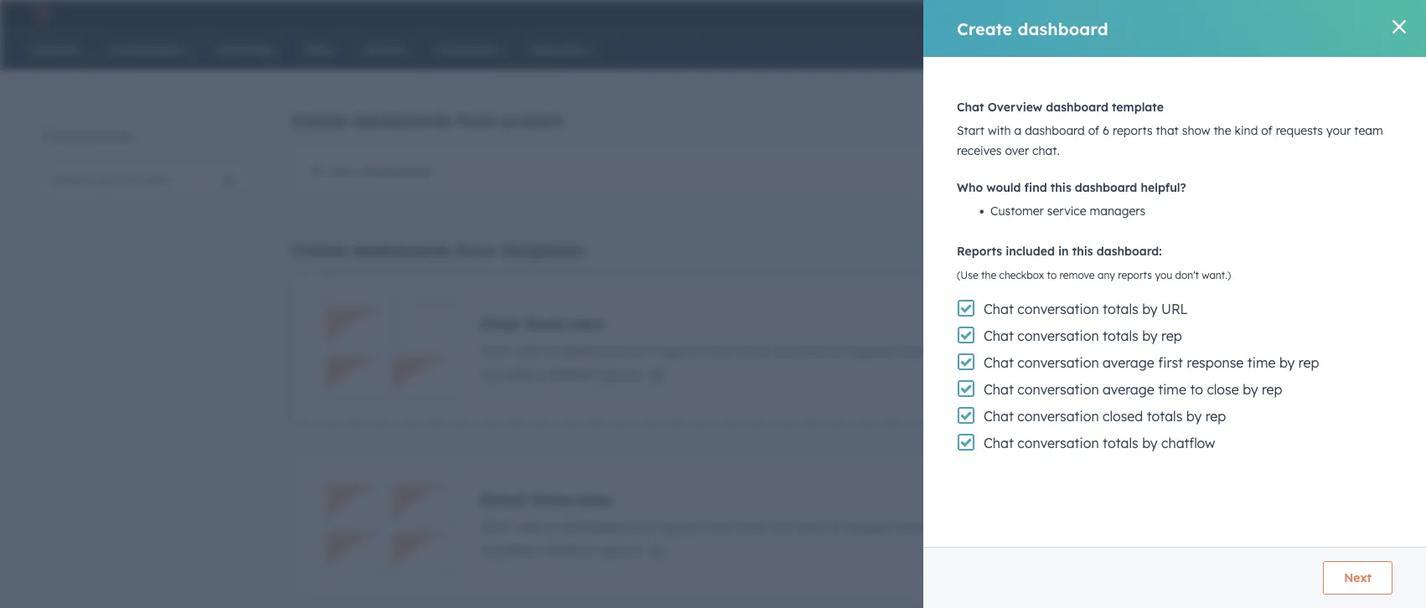 Task type: vqa. For each thing, say whether or not it's contained in the screenshot.
reports in the Email Overview Start with a dashboard of 6 reports that show the kind of requests your team receives over email.
yes



Task type: describe. For each thing, give the bounding box(es) containing it.
closed
[[1103, 408, 1143, 425]]

customer service managers
[[991, 204, 1146, 218]]

the inside chat overview start with a dashboard of 6 reports that show the kind of requests your team receives over chat.
[[774, 342, 794, 359]]

upgrade
[[1131, 8, 1178, 22]]

1-
[[40, 129, 50, 144]]

2 14 from the left
[[81, 129, 93, 144]]

would
[[987, 180, 1021, 195]]

bob builder image
[[1332, 6, 1347, 21]]

chat conversation average first response time by rep
[[984, 354, 1319, 371]]

by right response
[[1280, 354, 1295, 371]]

your inside start with a dashboard of 6 reports that show the kind of requests your team receives over chat.
[[1327, 123, 1351, 138]]

(use
[[957, 269, 979, 282]]

totals for chatflow
[[1103, 435, 1139, 452]]

dashboard inside email overview start with a dashboard of 6 reports that show the kind of requests your team receives over email.
[[558, 518, 626, 535]]

marketplaces button
[[1195, 0, 1230, 27]]

with for email overview
[[516, 518, 542, 535]]

reports inside chat overview start with a dashboard of 6 reports that show the kind of requests your team receives over chat.
[[658, 342, 704, 359]]

over inside start with a dashboard of 6 reports that show the kind of requests your team receives over chat.
[[1005, 143, 1029, 158]]

0 vertical spatial time
[[1248, 354, 1276, 371]]

search image
[[1391, 44, 1403, 55]]

email overview start with a dashboard of 6 reports that show the kind of requests your team receives over email.
[[480, 489, 1095, 535]]

hubspot image
[[30, 3, 50, 23]]

help image
[[1240, 8, 1255, 23]]

show for email overview
[[738, 518, 770, 535]]

chat conversation average time to close by rep
[[984, 381, 1283, 398]]

team for chat overview
[[934, 342, 967, 359]]

kind for email overview
[[798, 518, 824, 535]]

who
[[957, 180, 983, 195]]

none checkbox containing email overview
[[292, 450, 1349, 599]]

requests for email overview
[[845, 518, 899, 535]]

chatflow
[[1162, 435, 1215, 452]]

remove
[[1060, 269, 1095, 282]]

notifications image
[[1296, 8, 1312, 23]]

with inside start with a dashboard of 6 reports that show the kind of requests your team receives over chat.
[[988, 123, 1011, 138]]

over for chat overview
[[1026, 342, 1054, 359]]

receives for chat overview
[[971, 342, 1022, 359]]

the inside start with a dashboard of 6 reports that show the kind of requests your team receives over chat.
[[1214, 123, 1231, 138]]

chat overview start with a dashboard of 6 reports that show the kind of requests your team receives over chat.
[[480, 313, 1089, 359]]

dashboard inside start with a dashboard of 6 reports that show the kind of requests your team receives over chat.
[[1025, 123, 1085, 138]]

that for email overview
[[708, 518, 734, 535]]

requests for chat overview
[[845, 342, 899, 359]]

6 inside chat overview start with a dashboard of 6 reports that show the kind of requests your team receives over chat.
[[647, 342, 655, 359]]

default for email overview
[[549, 542, 594, 559]]

conversation for chat conversation average time to close by rep
[[1018, 381, 1099, 398]]

dashboard inside chat overview start with a dashboard of 6 reports that show the kind of requests your team receives over chat.
[[558, 342, 626, 359]]

dashboards for templates
[[352, 240, 451, 261]]

customer
[[991, 204, 1044, 218]]

receives inside start with a dashboard of 6 reports that show the kind of requests your team receives over chat.
[[957, 143, 1002, 158]]

chat conversation closed totals by rep
[[984, 408, 1226, 425]]

average for first
[[1103, 354, 1155, 371]]

kind inside start with a dashboard of 6 reports that show the kind of requests your team receives over chat.
[[1235, 123, 1258, 138]]

from for templates
[[456, 240, 496, 261]]

Search HubSpot search field
[[1191, 35, 1396, 64]]

receives for email overview
[[971, 518, 1022, 535]]

by right 'close'
[[1243, 381, 1258, 398]]

chat for chat overview dashboard template
[[957, 100, 984, 114]]

team inside start with a dashboard of 6 reports that show the kind of requests your team receives over chat.
[[1355, 123, 1383, 138]]

chat overview dashboard template
[[957, 100, 1164, 114]]

reports inside email overview start with a dashboard of 6 reports that show the kind of requests your team receives over email.
[[658, 518, 704, 535]]

totals for rep
[[1103, 328, 1139, 344]]

your for email overview
[[903, 518, 931, 535]]

dashboards for scratch
[[352, 110, 451, 131]]

chat. inside chat overview start with a dashboard of 6 reports that show the kind of requests your team receives over chat.
[[1057, 342, 1089, 359]]

the inside email overview start with a dashboard of 6 reports that show the kind of requests your team receives over email.
[[774, 518, 794, 535]]

checkbox
[[999, 269, 1044, 282]]

0 vertical spatial overview
[[988, 100, 1043, 114]]

create for create dashboard
[[957, 18, 1013, 39]]

kind for chat overview
[[798, 342, 824, 359]]

who would find this dashboard helpful?
[[957, 180, 1187, 195]]

your for chat overview
[[903, 342, 931, 359]]

totals up chatflow
[[1147, 408, 1183, 425]]

includes for email
[[480, 542, 534, 559]]

average for time
[[1103, 381, 1155, 398]]

conversation for chat conversation average first response time by rep
[[1018, 354, 1099, 371]]

from for scratch
[[456, 110, 496, 131]]

chat for chat conversation totals by url
[[984, 301, 1014, 318]]

chat conversation totals by chatflow
[[984, 435, 1215, 452]]

hubspot link
[[20, 3, 63, 23]]

upgrade image
[[1113, 8, 1128, 23]]

chat for chat conversation totals by chatflow
[[984, 435, 1014, 452]]

start with a dashboard of 6 reports that show the kind of requests your team receives over chat.
[[957, 123, 1383, 158]]

a for chat overview
[[546, 342, 554, 359]]

create for create dashboards from scratch
[[292, 110, 347, 131]]

service
[[1047, 204, 1087, 218]]

url
[[1162, 301, 1188, 318]]

none checkbox containing chat overview
[[292, 274, 1349, 423]]

(use the checkbox to remove any reports you don't want.)
[[957, 269, 1231, 282]]

settings link
[[1265, 5, 1286, 22]]

chat for chat conversation totals by rep
[[984, 328, 1014, 344]]

first
[[1158, 354, 1183, 371]]

overview for chat overview
[[525, 313, 605, 334]]

start inside start with a dashboard of 6 reports that show the kind of requests your team receives over chat.
[[957, 123, 985, 138]]



Task type: locate. For each thing, give the bounding box(es) containing it.
chat. up the find
[[1033, 143, 1060, 158]]

1 vertical spatial default
[[549, 542, 594, 559]]

scratch
[[502, 110, 563, 131]]

that inside start with a dashboard of 6 reports that show the kind of requests your team receives over chat.
[[1156, 123, 1179, 138]]

response
[[1187, 354, 1244, 371]]

0 vertical spatial start
[[957, 123, 985, 138]]

0 vertical spatial this
[[1051, 180, 1072, 195]]

1 vertical spatial requests
[[845, 342, 899, 359]]

includes 6 default reports inside option
[[480, 542, 643, 559]]

receives inside email overview start with a dashboard of 6 reports that show the kind of requests your team receives over email.
[[971, 518, 1022, 535]]

marketplaces image
[[1205, 8, 1220, 23]]

2 vertical spatial create
[[292, 240, 347, 261]]

show
[[1182, 123, 1211, 138], [738, 342, 770, 359], [738, 518, 770, 535]]

1 horizontal spatial this
[[1072, 244, 1093, 259]]

6 inside email overview start with a dashboard of 6 reports that show the kind of requests your team receives over email.
[[647, 518, 655, 535]]

default for chat overview
[[549, 366, 594, 383]]

chat
[[957, 100, 984, 114], [984, 301, 1014, 318], [480, 313, 520, 334], [984, 328, 1014, 344], [984, 354, 1014, 371], [984, 381, 1014, 398], [984, 408, 1014, 425], [984, 435, 1014, 452]]

totals down closed at the bottom right of the page
[[1103, 435, 1139, 452]]

1 horizontal spatial 14
[[81, 129, 93, 144]]

settings image
[[1268, 7, 1283, 22]]

includes 6 default reports for chat
[[480, 366, 643, 383]]

that inside chat overview start with a dashboard of 6 reports that show the kind of requests your team receives over chat.
[[708, 342, 734, 359]]

receives inside chat overview start with a dashboard of 6 reports that show the kind of requests your team receives over chat.
[[971, 342, 1022, 359]]

chat. inside start with a dashboard of 6 reports that show the kind of requests your team receives over chat.
[[1033, 143, 1060, 158]]

14
[[50, 129, 63, 144], [81, 129, 93, 144]]

1 dashboards from the top
[[352, 110, 451, 131]]

0 vertical spatial dashboards
[[352, 110, 451, 131]]

includes inside option
[[480, 542, 534, 559]]

2 default from the top
[[549, 542, 594, 559]]

next button
[[1323, 561, 1393, 595]]

1 14 from the left
[[50, 129, 63, 144]]

that
[[1156, 123, 1179, 138], [708, 342, 734, 359], [708, 518, 734, 535]]

1 horizontal spatial time
[[1248, 354, 1276, 371]]

1 conversation from the top
[[1018, 301, 1099, 318]]

show for chat overview
[[738, 342, 770, 359]]

0 vertical spatial over
[[1005, 143, 1029, 158]]

conversation
[[1018, 301, 1099, 318], [1018, 328, 1099, 344], [1018, 354, 1099, 371], [1018, 381, 1099, 398], [1018, 408, 1099, 425], [1018, 435, 1099, 452]]

2 includes from the top
[[480, 542, 534, 559]]

create for create dashboards from templates
[[292, 240, 347, 261]]

reports included in this dashboard:
[[957, 244, 1162, 259]]

1 vertical spatial show
[[738, 342, 770, 359]]

dashboard:
[[1097, 244, 1162, 259]]

your
[[1327, 123, 1351, 138], [903, 342, 931, 359], [903, 518, 931, 535]]

overview
[[988, 100, 1043, 114], [525, 313, 605, 334], [533, 489, 612, 510]]

includes 6 default reports inside checkbox
[[480, 366, 643, 383]]

0 vertical spatial create
[[957, 18, 1013, 39]]

1 includes from the top
[[480, 366, 534, 383]]

0 vertical spatial team
[[1355, 123, 1383, 138]]

average up chat conversation average time to close by rep
[[1103, 354, 1155, 371]]

close image
[[1393, 20, 1406, 34]]

reports inside start with a dashboard of 6 reports that show the kind of requests your team receives over chat.
[[1113, 123, 1153, 138]]

1 vertical spatial start
[[480, 342, 512, 359]]

chat for chat conversation average time to close by rep
[[984, 381, 1014, 398]]

this right in
[[1072, 244, 1093, 259]]

conversation for chat conversation closed totals by rep
[[1018, 408, 1099, 425]]

team for email overview
[[934, 518, 967, 535]]

the
[[1214, 123, 1231, 138], [981, 269, 997, 282], [774, 342, 794, 359], [774, 518, 794, 535]]

0 vertical spatial from
[[456, 110, 496, 131]]

a inside chat overview start with a dashboard of 6 reports that show the kind of requests your team receives over chat.
[[546, 342, 554, 359]]

by
[[1142, 301, 1158, 318], [1142, 328, 1158, 344], [1280, 354, 1295, 371], [1243, 381, 1258, 398], [1187, 408, 1202, 425], [1142, 435, 1158, 452]]

1 vertical spatial team
[[934, 342, 967, 359]]

template
[[1112, 100, 1164, 114]]

conversation down chat conversation closed totals by rep
[[1018, 435, 1099, 452]]

0 vertical spatial a
[[1014, 123, 1022, 138]]

start for chat overview
[[480, 342, 512, 359]]

0 vertical spatial average
[[1103, 354, 1155, 371]]

requests inside chat overview start with a dashboard of 6 reports that show the kind of requests your team receives over chat.
[[845, 342, 899, 359]]

1 from from the top
[[456, 110, 496, 131]]

2 vertical spatial requests
[[845, 518, 899, 535]]

1 vertical spatial receives
[[971, 342, 1022, 359]]

show inside email overview start with a dashboard of 6 reports that show the kind of requests your team receives over email.
[[738, 518, 770, 535]]

1 vertical spatial your
[[903, 342, 931, 359]]

receives down checkbox
[[971, 342, 1022, 359]]

team
[[1355, 123, 1383, 138], [934, 342, 967, 359], [934, 518, 967, 535]]

by up chatflow
[[1187, 408, 1202, 425]]

this for dashboard:
[[1072, 244, 1093, 259]]

want.)
[[1202, 269, 1231, 282]]

conversation down chat conversation totals by url at the right
[[1018, 328, 1099, 344]]

results
[[97, 129, 133, 144]]

over down chat conversation totals by url at the right
[[1026, 342, 1054, 359]]

to
[[1047, 269, 1057, 282], [1190, 381, 1203, 398]]

conversation up 'chat conversation totals by chatflow'
[[1018, 408, 1099, 425]]

of
[[1088, 123, 1100, 138], [1261, 123, 1273, 138], [66, 129, 77, 144], [630, 342, 643, 359], [828, 342, 841, 359], [630, 518, 643, 535], [828, 518, 841, 535]]

create dashboards from scratch
[[292, 110, 563, 131]]

chat inside chat overview start with a dashboard of 6 reports that show the kind of requests your team receives over chat.
[[480, 313, 520, 334]]

0 vertical spatial includes 6 default reports
[[480, 366, 643, 383]]

apple
[[1350, 6, 1379, 20]]

1 vertical spatial a
[[546, 342, 554, 359]]

0 vertical spatial kind
[[1235, 123, 1258, 138]]

overview down templates
[[525, 313, 605, 334]]

in
[[1058, 244, 1069, 259]]

create dashboard
[[957, 18, 1108, 39]]

overview for email overview
[[533, 489, 612, 510]]

includes 6 default reports
[[480, 366, 643, 383], [480, 542, 643, 559]]

0 vertical spatial show
[[1182, 123, 1211, 138]]

1 vertical spatial this
[[1072, 244, 1093, 259]]

menu containing apple
[[1101, 0, 1406, 27]]

6 inside start with a dashboard of 6 reports that show the kind of requests your team receives over chat.
[[1103, 123, 1110, 138]]

reports
[[957, 244, 1002, 259]]

email
[[480, 489, 528, 510]]

0 vertical spatial chat.
[[1033, 143, 1060, 158]]

2 conversation from the top
[[1018, 328, 1099, 344]]

overview inside chat overview start with a dashboard of 6 reports that show the kind of requests your team receives over chat.
[[525, 313, 605, 334]]

6 conversation from the top
[[1018, 435, 1099, 452]]

6
[[1103, 123, 1110, 138], [647, 342, 655, 359], [538, 366, 545, 383], [647, 518, 655, 535], [538, 542, 545, 559]]

with inside email overview start with a dashboard of 6 reports that show the kind of requests your team receives over email.
[[516, 518, 542, 535]]

this for dashboard
[[1051, 180, 1072, 195]]

0 vertical spatial that
[[1156, 123, 1179, 138]]

overview down create dashboard
[[988, 100, 1043, 114]]

a inside start with a dashboard of 6 reports that show the kind of requests your team receives over chat.
[[1014, 123, 1022, 138]]

kind inside chat overview start with a dashboard of 6 reports that show the kind of requests your team receives over chat.
[[798, 342, 824, 359]]

conversation up chat conversation closed totals by rep
[[1018, 381, 1099, 398]]

0 horizontal spatial 14
[[50, 129, 63, 144]]

email.
[[1057, 518, 1095, 535]]

from left scratch on the top left of the page
[[456, 110, 496, 131]]

2 vertical spatial start
[[480, 518, 512, 535]]

time
[[1248, 354, 1276, 371], [1158, 381, 1187, 398]]

includes 6 default reports for email
[[480, 542, 643, 559]]

2 vertical spatial kind
[[798, 518, 824, 535]]

over for email overview
[[1026, 518, 1054, 535]]

1 vertical spatial that
[[708, 342, 734, 359]]

1 vertical spatial time
[[1158, 381, 1187, 398]]

average up closed at the bottom right of the page
[[1103, 381, 1155, 398]]

with
[[988, 123, 1011, 138], [516, 342, 542, 359], [516, 518, 542, 535]]

chat conversation totals by rep
[[984, 328, 1182, 344]]

2 vertical spatial a
[[546, 518, 554, 535]]

your inside chat overview start with a dashboard of 6 reports that show the kind of requests your team receives over chat.
[[903, 342, 931, 359]]

chat.
[[1033, 143, 1060, 158], [1057, 342, 1089, 359]]

apple button
[[1322, 0, 1405, 27]]

chat for chat conversation average first response time by rep
[[984, 354, 1014, 371]]

find
[[1025, 180, 1047, 195]]

1 vertical spatial with
[[516, 342, 542, 359]]

dashboard
[[1018, 18, 1108, 39], [1046, 100, 1109, 114], [1025, 123, 1085, 138], [361, 163, 430, 180], [1075, 180, 1137, 195], [558, 342, 626, 359], [558, 518, 626, 535]]

1 includes 6 default reports from the top
[[480, 366, 643, 383]]

team inside email overview start with a dashboard of 6 reports that show the kind of requests your team receives over email.
[[934, 518, 967, 535]]

team inside chat overview start with a dashboard of 6 reports that show the kind of requests your team receives over chat.
[[934, 342, 967, 359]]

templates
[[502, 240, 585, 261]]

2 vertical spatial team
[[934, 518, 967, 535]]

time right response
[[1248, 354, 1276, 371]]

conversation for chat conversation totals by chatflow
[[1018, 435, 1099, 452]]

1 vertical spatial average
[[1103, 381, 1155, 398]]

close
[[1207, 381, 1239, 398]]

2 vertical spatial over
[[1026, 518, 1054, 535]]

0 horizontal spatial to
[[1047, 269, 1057, 282]]

chat for chat conversation closed totals by rep
[[984, 408, 1014, 425]]

show inside start with a dashboard of 6 reports that show the kind of requests your team receives over chat.
[[1182, 123, 1211, 138]]

time down first
[[1158, 381, 1187, 398]]

over inside email overview start with a dashboard of 6 reports that show the kind of requests your team receives over email.
[[1026, 518, 1054, 535]]

None checkbox
[[292, 450, 1349, 599]]

create
[[957, 18, 1013, 39], [292, 110, 347, 131], [292, 240, 347, 261]]

menu
[[1101, 0, 1406, 27]]

conversation down chat conversation totals by rep
[[1018, 354, 1099, 371]]

2 includes 6 default reports from the top
[[480, 542, 643, 559]]

start for email overview
[[480, 518, 512, 535]]

totals down any
[[1103, 301, 1139, 318]]

kind
[[1235, 123, 1258, 138], [798, 342, 824, 359], [798, 518, 824, 535]]

helpful?
[[1141, 180, 1187, 195]]

default inside checkbox
[[549, 366, 594, 383]]

next
[[1344, 571, 1372, 585]]

by up 'chat conversation average first response time by rep'
[[1142, 328, 1158, 344]]

1 vertical spatial includes
[[480, 542, 534, 559]]

0 vertical spatial your
[[1327, 123, 1351, 138]]

0 horizontal spatial time
[[1158, 381, 1187, 398]]

3 conversation from the top
[[1018, 354, 1099, 371]]

included
[[1006, 244, 1055, 259]]

2 vertical spatial your
[[903, 518, 931, 535]]

conversation for chat conversation totals by rep
[[1018, 328, 1099, 344]]

from left templates
[[456, 240, 496, 261]]

0 vertical spatial to
[[1047, 269, 1057, 282]]

1 horizontal spatial to
[[1190, 381, 1203, 398]]

rep
[[1162, 328, 1182, 344], [1299, 354, 1319, 371], [1262, 381, 1283, 398], [1206, 408, 1226, 425]]

your inside email overview start with a dashboard of 6 reports that show the kind of requests your team receives over email.
[[903, 518, 931, 535]]

2 average from the top
[[1103, 381, 1155, 398]]

start inside chat overview start with a dashboard of 6 reports that show the kind of requests your team receives over chat.
[[480, 342, 512, 359]]

this up 'service'
[[1051, 180, 1072, 195]]

1 vertical spatial to
[[1190, 381, 1203, 398]]

0 vertical spatial receives
[[957, 143, 1002, 158]]

over
[[1005, 143, 1029, 158], [1026, 342, 1054, 359], [1026, 518, 1054, 535]]

2 vertical spatial that
[[708, 518, 734, 535]]

Search search field
[[40, 163, 250, 197]]

2 dashboards from the top
[[352, 240, 451, 261]]

with for chat overview
[[516, 342, 542, 359]]

overview right email on the bottom left of the page
[[533, 489, 612, 510]]

includes
[[480, 366, 534, 383], [480, 542, 534, 559]]

dashboards
[[352, 110, 451, 131], [352, 240, 451, 261]]

default
[[549, 366, 594, 383], [549, 542, 594, 559]]

by down closed at the bottom right of the page
[[1142, 435, 1158, 452]]

conversation for chat conversation totals by url
[[1018, 301, 1099, 318]]

reports
[[1113, 123, 1153, 138], [1118, 269, 1152, 282], [658, 342, 704, 359], [598, 366, 643, 383], [658, 518, 704, 535], [598, 542, 643, 559]]

notifications button
[[1290, 0, 1318, 27]]

help button
[[1234, 0, 1262, 27]]

1 vertical spatial from
[[456, 240, 496, 261]]

0 vertical spatial default
[[549, 366, 594, 383]]

conversation up chat conversation totals by rep
[[1018, 301, 1099, 318]]

0 horizontal spatial this
[[1051, 180, 1072, 195]]

this
[[1051, 180, 1072, 195], [1072, 244, 1093, 259]]

2 vertical spatial overview
[[533, 489, 612, 510]]

1 vertical spatial create
[[292, 110, 347, 131]]

0 vertical spatial requests
[[1276, 123, 1323, 138]]

dashboards down new dashboard
[[352, 240, 451, 261]]

receives left email.
[[971, 518, 1022, 535]]

4 conversation from the top
[[1018, 381, 1099, 398]]

includes inside checkbox
[[480, 366, 534, 383]]

receives up who
[[957, 143, 1002, 158]]

by left url
[[1142, 301, 1158, 318]]

don't
[[1175, 269, 1199, 282]]

new dashboard
[[329, 163, 430, 180]]

to left 'close'
[[1190, 381, 1203, 398]]

a for email overview
[[546, 518, 554, 535]]

chat. down chat conversation totals by url at the right
[[1057, 342, 1089, 359]]

new
[[329, 163, 358, 180]]

default inside option
[[549, 542, 594, 559]]

chat conversation totals by url
[[984, 301, 1188, 318]]

requests
[[1276, 123, 1323, 138], [845, 342, 899, 359], [845, 518, 899, 535]]

a
[[1014, 123, 1022, 138], [546, 342, 554, 359], [546, 518, 554, 535]]

to down reports included in this dashboard:
[[1047, 269, 1057, 282]]

average
[[1103, 354, 1155, 371], [1103, 381, 1155, 398]]

receives
[[957, 143, 1002, 158], [971, 342, 1022, 359], [971, 518, 1022, 535]]

chat for chat overview start with a dashboard of 6 reports that show the kind of requests your team receives over chat.
[[480, 313, 520, 334]]

1 vertical spatial overview
[[525, 313, 605, 334]]

that for chat overview
[[708, 342, 734, 359]]

create dashboards from templates
[[292, 240, 585, 261]]

that inside email overview start with a dashboard of 6 reports that show the kind of requests your team receives over email.
[[708, 518, 734, 535]]

overview inside email overview start with a dashboard of 6 reports that show the kind of requests your team receives over email.
[[533, 489, 612, 510]]

totals
[[1103, 301, 1139, 318], [1103, 328, 1139, 344], [1147, 408, 1183, 425], [1103, 435, 1139, 452]]

1 vertical spatial chat.
[[1057, 342, 1089, 359]]

managers
[[1090, 204, 1146, 218]]

over up would at the top
[[1005, 143, 1029, 158]]

2 vertical spatial receives
[[971, 518, 1022, 535]]

New dashboard checkbox
[[292, 144, 1349, 199]]

totals up 'chat conversation average first response time by rep'
[[1103, 328, 1139, 344]]

kind inside email overview start with a dashboard of 6 reports that show the kind of requests your team receives over email.
[[798, 518, 824, 535]]

0 vertical spatial with
[[988, 123, 1011, 138]]

dashboards up new dashboard
[[352, 110, 451, 131]]

0 vertical spatial includes
[[480, 366, 534, 383]]

2 vertical spatial with
[[516, 518, 542, 535]]

None checkbox
[[292, 274, 1349, 423]]

requests inside start with a dashboard of 6 reports that show the kind of requests your team receives over chat.
[[1276, 123, 1323, 138]]

2 from from the top
[[456, 240, 496, 261]]

you
[[1155, 269, 1173, 282]]

2 vertical spatial show
[[738, 518, 770, 535]]

5 conversation from the top
[[1018, 408, 1099, 425]]

requests inside email overview start with a dashboard of 6 reports that show the kind of requests your team receives over email.
[[845, 518, 899, 535]]

show inside chat overview start with a dashboard of 6 reports that show the kind of requests your team receives over chat.
[[738, 342, 770, 359]]

any
[[1098, 269, 1115, 282]]

1-14 of 14 results
[[40, 129, 133, 144]]

over inside chat overview start with a dashboard of 6 reports that show the kind of requests your team receives over chat.
[[1026, 342, 1054, 359]]

totals for url
[[1103, 301, 1139, 318]]

1 default from the top
[[549, 366, 594, 383]]

1 vertical spatial kind
[[798, 342, 824, 359]]

with inside chat overview start with a dashboard of 6 reports that show the kind of requests your team receives over chat.
[[516, 342, 542, 359]]

over left email.
[[1026, 518, 1054, 535]]

from
[[456, 110, 496, 131], [456, 240, 496, 261]]

search button
[[1383, 35, 1411, 64]]

1 average from the top
[[1103, 354, 1155, 371]]

start inside email overview start with a dashboard of 6 reports that show the kind of requests your team receives over email.
[[480, 518, 512, 535]]

start
[[957, 123, 985, 138], [480, 342, 512, 359], [480, 518, 512, 535]]

includes for chat
[[480, 366, 534, 383]]

a inside email overview start with a dashboard of 6 reports that show the kind of requests your team receives over email.
[[546, 518, 554, 535]]

1 vertical spatial includes 6 default reports
[[480, 542, 643, 559]]

1 vertical spatial dashboards
[[352, 240, 451, 261]]

1 vertical spatial over
[[1026, 342, 1054, 359]]



